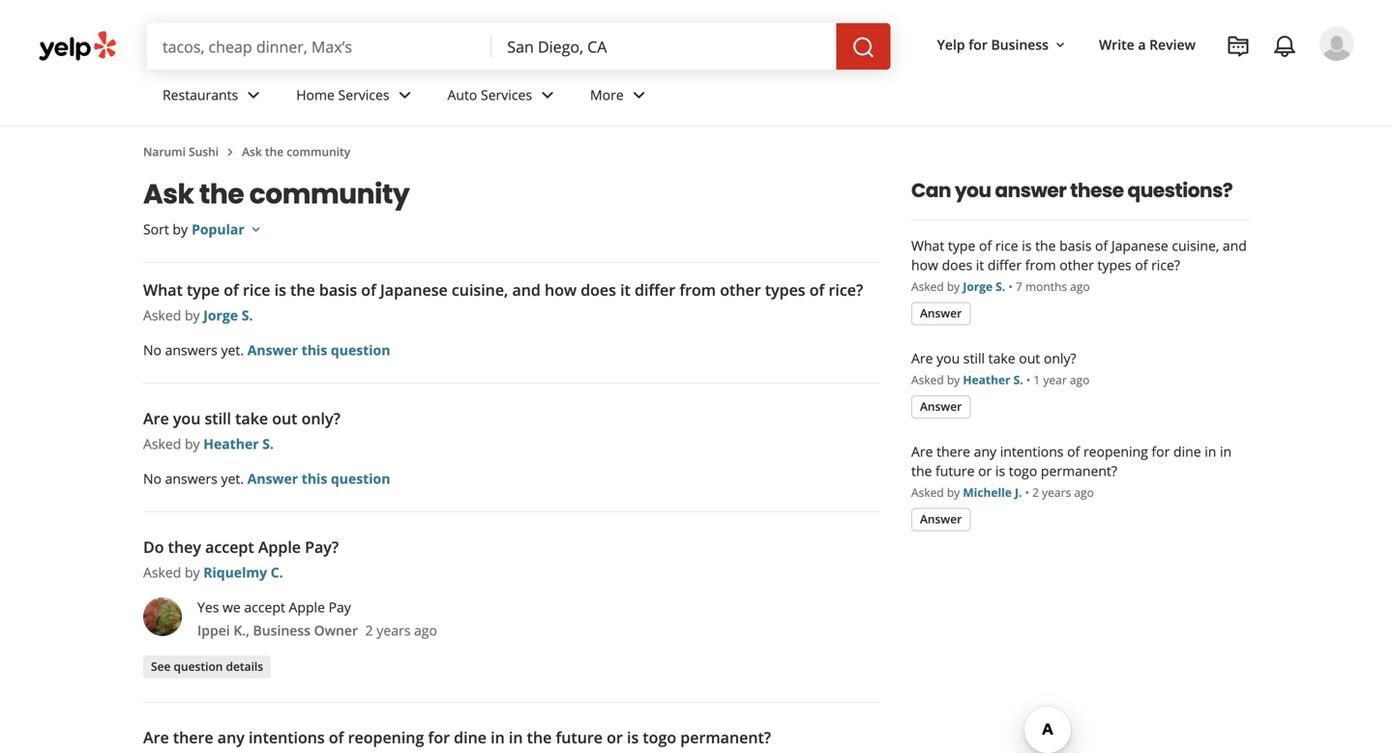 Task type: vqa. For each thing, say whether or not it's contained in the screenshot.
What type of rice is the basis of Japanese cuisine, and how does it differ from other types of rice?'s Other
yes



Task type: describe. For each thing, give the bounding box(es) containing it.
1 vertical spatial reopening
[[348, 728, 424, 748]]

future inside the are there any intentions of reopening for dine in in the future or is togo permanent?
[[936, 462, 975, 480]]

review
[[1150, 35, 1196, 54]]

more
[[590, 86, 624, 104]]

types for what type of rice is the basis of japanese cuisine, and how does it differ from other types of rice?
[[1098, 256, 1132, 274]]

reopening inside the are there any intentions of reopening for dine in in the future or is togo permanent?
[[1084, 443, 1148, 461]]

of inside the are there any intentions of reopening for dine in in the future or is togo permanent?
[[1067, 443, 1080, 461]]

16 chevron down v2 image
[[248, 222, 264, 237]]

0 vertical spatial years
[[1042, 485, 1071, 501]]

are inside the are there any intentions of reopening for dine in in the future or is togo permanent?
[[911, 443, 933, 461]]

0 horizontal spatial permanent?
[[680, 728, 771, 748]]

answers for type
[[165, 341, 218, 359]]

months
[[1026, 279, 1067, 295]]

yelp for business
[[937, 35, 1049, 54]]

by inside "do they accept apple pay? asked by riquelmy c."
[[185, 564, 200, 582]]

we
[[223, 598, 241, 617]]

business inside yes we accept apple pay ippei k., business owner 2 years ago
[[253, 622, 311, 640]]

there inside the are there any intentions of reopening for dine in in the future or is togo permanent?
[[937, 443, 970, 461]]

1 horizontal spatial jorge
[[963, 279, 993, 295]]

24 chevron down v2 image for auto services
[[536, 84, 559, 107]]

see question details link
[[143, 656, 271, 679]]

s. inside what type of rice is the basis of japanese cuisine, and how does it differ from other types of rice? asked by jorge s.
[[242, 306, 253, 325]]

you for are you still take out only? asked by heather s.
[[173, 408, 201, 429]]

are you still take out only? asked by heather s.
[[143, 408, 340, 453]]

answer for are you still take out only?
[[920, 399, 962, 415]]

0 vertical spatial ask
[[242, 144, 262, 160]]

how for what type of rice is the basis of japanese cuisine, and how does it differ from other types of rice? asked by jorge s.
[[545, 280, 577, 300]]

answer for what type of rice is the basis of japanese cuisine, and how does it differ from other types of rice?
[[920, 305, 962, 321]]

yes
[[197, 598, 219, 617]]

2 years ago
[[1033, 485, 1094, 501]]

business categories element
[[147, 70, 1355, 126]]

1 horizontal spatial 2
[[1033, 485, 1039, 501]]

still for are you still take out only? asked by heather s.
[[205, 408, 231, 429]]

notifications image
[[1273, 35, 1297, 58]]

0 horizontal spatial are there any intentions of reopening for dine in in the future or is togo permanent?
[[143, 728, 771, 748]]

1 year ago
[[1034, 372, 1090, 388]]

it for what type of rice is the basis of japanese cuisine, and how does it differ from other types of rice? asked by jorge s.
[[620, 280, 631, 300]]

this for only?
[[302, 470, 327, 488]]

16 chevron right v2 image
[[223, 144, 238, 160]]

24 chevron down v2 image for more
[[628, 84, 651, 107]]

rice? for what type of rice is the basis of japanese cuisine, and how does it differ from other types of rice? asked by jorge s.
[[829, 280, 863, 300]]

1 horizontal spatial are there any intentions of reopening for dine in in the future or is togo permanent?
[[911, 443, 1232, 480]]

k.,
[[233, 622, 250, 640]]

none field near
[[507, 36, 821, 57]]

the inside what type of rice is the basis of japanese cuisine, and how does it differ from other types of rice? asked by jorge s.
[[290, 280, 315, 300]]

only? for are you still take out only?
[[1044, 349, 1076, 368]]

1 vertical spatial community
[[249, 175, 410, 213]]

togo inside the are there any intentions of reopening for dine in in the future or is togo permanent?
[[1009, 462, 1038, 480]]

pay?
[[305, 537, 339, 558]]

cuisine, for what type of rice is the basis of japanese cuisine, and how does it differ from other types of rice? asked by jorge s.
[[452, 280, 508, 300]]

jorge inside what type of rice is the basis of japanese cuisine, and how does it differ from other types of rice? asked by jorge s.
[[203, 306, 238, 325]]

type for what type of rice is the basis of japanese cuisine, and how does it differ from other types of rice? asked by jorge s.
[[187, 280, 220, 300]]

jorge s. link for are there any intentions of reopening for dine in in the future or is togo permanent?
[[963, 279, 1006, 295]]

basis for what type of rice is the basis of japanese cuisine, and how does it differ from other types of rice? asked by jorge s.
[[319, 280, 357, 300]]

1 vertical spatial ask
[[143, 175, 194, 213]]

question for only?
[[331, 470, 390, 488]]

they
[[168, 537, 201, 558]]

auto services link
[[432, 70, 575, 126]]

ago inside yes we accept apple pay ippei k., business owner 2 years ago
[[414, 622, 437, 640]]

heather inside 'are you still take out only? asked by heather s.'
[[203, 435, 259, 453]]

restaurants
[[163, 86, 238, 104]]

does for what type of rice is the basis of japanese cuisine, and how does it differ from other types of rice? asked by jorge s.
[[581, 280, 616, 300]]

the inside what type of rice is the basis of japanese cuisine, and how does it differ from other types of rice?
[[1035, 237, 1056, 255]]

popular
[[192, 220, 244, 239]]

by inside what type of rice is the basis of japanese cuisine, and how does it differ from other types of rice? asked by jorge s.
[[185, 306, 200, 325]]

answer up 'are you still take out only? asked by heather s.'
[[247, 341, 298, 359]]

differ for what type of rice is the basis of japanese cuisine, and how does it differ from other types of rice? asked by jorge s.
[[635, 280, 676, 300]]

are you still take out only?
[[911, 349, 1076, 368]]

a
[[1138, 35, 1146, 54]]

see
[[151, 659, 171, 675]]

7
[[1016, 279, 1023, 295]]

write a review link
[[1091, 27, 1204, 62]]

home services
[[296, 86, 389, 104]]

and for what type of rice is the basis of japanese cuisine, and how does it differ from other types of rice?
[[1223, 237, 1247, 255]]

yes we accept apple pay ippei k., business owner 2 years ago
[[197, 598, 437, 640]]

answer this question link for only?
[[247, 470, 390, 488]]

pay
[[329, 598, 351, 617]]

japanese for what type of rice is the basis of japanese cuisine, and how does it differ from other types of rice? asked by jorge s.
[[380, 280, 448, 300]]

popular button
[[192, 220, 264, 239]]

the inside the are there any intentions of reopening for dine in in the future or is togo permanent?
[[911, 462, 932, 480]]

home
[[296, 86, 335, 104]]

take for are you still take out only? asked by heather s.
[[235, 408, 268, 429]]

1 horizontal spatial any
[[974, 443, 997, 461]]

yelp
[[937, 35, 965, 54]]

answer
[[995, 177, 1067, 204]]

write
[[1099, 35, 1135, 54]]

years inside yes we accept apple pay ippei k., business owner 2 years ago
[[377, 622, 411, 640]]

yet. for still
[[221, 470, 244, 488]]

or inside the are there any intentions of reopening for dine in in the future or is togo permanent?
[[978, 462, 992, 480]]

0 vertical spatial heather
[[963, 372, 1011, 388]]

24 chevron down v2 image for home services
[[393, 84, 417, 107]]

narumi
[[143, 144, 186, 160]]

year
[[1043, 372, 1067, 388]]

riquelmy
[[203, 564, 267, 582]]

asked inside 'are you still take out only? asked by heather s.'
[[143, 435, 181, 453]]

ippei
[[197, 622, 230, 640]]

asked by michelle j.
[[911, 485, 1022, 501]]

michelle
[[963, 485, 1012, 501]]

write a review
[[1099, 35, 1196, 54]]

what for what type of rice is the basis of japanese cuisine, and how does it differ from other types of rice?
[[911, 237, 945, 255]]

1 vertical spatial ask the community
[[143, 175, 410, 213]]

asked by heather s.
[[911, 372, 1023, 388]]

more link
[[575, 70, 666, 126]]

2 vertical spatial question
[[174, 659, 223, 675]]

apple for pay
[[289, 598, 325, 617]]

yelp for business button
[[929, 27, 1076, 62]]

ago for reopening
[[1074, 485, 1094, 501]]

sort by
[[143, 220, 188, 239]]

1 vertical spatial intentions
[[249, 728, 325, 748]]

question for the
[[331, 341, 390, 359]]

it for what type of rice is the basis of japanese cuisine, and how does it differ from other types of rice?
[[976, 256, 984, 274]]

take for are you still take out only?
[[989, 349, 1016, 368]]

michelle j. link
[[963, 485, 1022, 501]]

Find text field
[[163, 36, 476, 57]]

cuisine, for what type of rice is the basis of japanese cuisine, and how does it differ from other types of rice?
[[1172, 237, 1219, 255]]

see question details
[[151, 659, 263, 675]]

basis for what type of rice is the basis of japanese cuisine, and how does it differ from other types of rice?
[[1060, 237, 1092, 255]]

still for are you still take out only?
[[963, 349, 985, 368]]

c.
[[271, 564, 283, 582]]

answers for you
[[165, 470, 218, 488]]

out for are you still take out only?
[[1019, 349, 1040, 368]]

what type of rice is the basis of japanese cuisine, and how does it differ from other types of rice? asked by jorge s.
[[143, 280, 863, 325]]

0 horizontal spatial or
[[607, 728, 623, 748]]



Task type: locate. For each thing, give the bounding box(es) containing it.
ago right year
[[1070, 372, 1090, 388]]

ago down what type of rice is the basis of japanese cuisine, and how does it differ from other types of rice?
[[1070, 279, 1090, 295]]

basis inside what type of rice is the basis of japanese cuisine, and how does it differ from other types of rice?
[[1060, 237, 1092, 255]]

for inside button
[[969, 35, 988, 54]]

auto
[[448, 86, 477, 104]]

0 vertical spatial how
[[911, 256, 938, 274]]

2 vertical spatial for
[[428, 728, 450, 748]]

0 vertical spatial only?
[[1044, 349, 1076, 368]]

3 answer link from the top
[[911, 508, 971, 532]]

1 vertical spatial other
[[720, 280, 761, 300]]

1 vertical spatial basis
[[319, 280, 357, 300]]

only? inside 'are you still take out only? asked by heather s.'
[[301, 408, 340, 429]]

1 vertical spatial rice?
[[829, 280, 863, 300]]

1 vertical spatial apple
[[289, 598, 325, 617]]

type down the popular
[[187, 280, 220, 300]]

do they accept apple pay? asked by riquelmy c.
[[143, 537, 339, 582]]

japanese inside what type of rice is the basis of japanese cuisine, and how does it differ from other types of rice? asked by jorge s.
[[380, 280, 448, 300]]

yet. for of
[[221, 341, 244, 359]]

jorge s. link left 7
[[963, 279, 1006, 295]]

narumi sushi
[[143, 144, 219, 160]]

rice for what type of rice is the basis of japanese cuisine, and how does it differ from other types of rice?
[[995, 237, 1018, 255]]

still
[[963, 349, 985, 368], [205, 408, 231, 429]]

1 services from the left
[[338, 86, 389, 104]]

0 horizontal spatial togo
[[643, 728, 676, 748]]

0 horizontal spatial jorge s. link
[[203, 306, 253, 325]]

0 horizontal spatial from
[[680, 280, 716, 300]]

0 vertical spatial answer this question link
[[247, 341, 390, 359]]

there up asked by michelle j.
[[937, 443, 970, 461]]

home services link
[[281, 70, 432, 126]]

no answers yet. answer this question down 'are you still take out only? asked by heather s.'
[[143, 470, 390, 488]]

narumi sushi link
[[143, 144, 219, 160]]

2 this from the top
[[302, 470, 327, 488]]

asked by jorge s.
[[911, 279, 1006, 295]]

2 services from the left
[[481, 86, 532, 104]]

2 answer this question link from the top
[[247, 470, 390, 488]]

types for what type of rice is the basis of japanese cuisine, and how does it differ from other types of rice? asked by jorge s.
[[765, 280, 806, 300]]

0 vertical spatial are there any intentions of reopening for dine in in the future or is togo permanent?
[[911, 443, 1232, 480]]

basis
[[1060, 237, 1092, 255], [319, 280, 357, 300]]

0 vertical spatial any
[[974, 443, 997, 461]]

intentions down the details
[[249, 728, 325, 748]]

services right home
[[338, 86, 389, 104]]

is inside what type of rice is the basis of japanese cuisine, and how does it differ from other types of rice? asked by jorge s.
[[274, 280, 286, 300]]

answers up 'are you still take out only? asked by heather s.'
[[165, 341, 218, 359]]

permanent?
[[1041, 462, 1117, 480], [680, 728, 771, 748]]

answer link
[[911, 302, 971, 326], [911, 396, 971, 419], [911, 508, 971, 532]]

out inside 'are you still take out only? asked by heather s.'
[[272, 408, 297, 429]]

no answers yet. answer this question up 'are you still take out only? asked by heather s.'
[[143, 341, 390, 359]]

services
[[338, 86, 389, 104], [481, 86, 532, 104]]

intentions
[[1000, 443, 1064, 461], [249, 728, 325, 748]]

what for what type of rice is the basis of japanese cuisine, and how does it differ from other types of rice? asked by jorge s.
[[143, 280, 183, 300]]

permanent? inside the are there any intentions of reopening for dine in in the future or is togo permanent?
[[1041, 462, 1117, 480]]

1 vertical spatial are there any intentions of reopening for dine in in the future or is togo permanent?
[[143, 728, 771, 748]]

these
[[1070, 177, 1124, 204]]

1 horizontal spatial what
[[911, 237, 945, 255]]

asked
[[911, 279, 944, 295], [143, 306, 181, 325], [911, 372, 944, 388], [143, 435, 181, 453], [911, 485, 944, 501], [143, 564, 181, 582]]

you
[[955, 177, 991, 204], [937, 349, 960, 368], [173, 408, 201, 429]]

it inside what type of rice is the basis of japanese cuisine, and how does it differ from other types of rice?
[[976, 256, 984, 274]]

ask
[[242, 144, 262, 160], [143, 175, 194, 213]]

1 horizontal spatial and
[[1223, 237, 1247, 255]]

rice inside what type of rice is the basis of japanese cuisine, and how does it differ from other types of rice? asked by jorge s.
[[243, 280, 270, 300]]

0 horizontal spatial types
[[765, 280, 806, 300]]

0 vertical spatial from
[[1025, 256, 1056, 274]]

accept up k.,
[[244, 598, 285, 617]]

0 vertical spatial permanent?
[[1041, 462, 1117, 480]]

are
[[911, 349, 933, 368], [143, 408, 169, 429], [911, 443, 933, 461], [143, 728, 169, 748]]

0 horizontal spatial it
[[620, 280, 631, 300]]

1 vertical spatial heather s. link
[[203, 435, 274, 453]]

still inside 'are you still take out only? asked by heather s.'
[[205, 408, 231, 429]]

types inside what type of rice is the basis of japanese cuisine, and how does it differ from other types of rice? asked by jorge s.
[[765, 280, 806, 300]]

1 horizontal spatial types
[[1098, 256, 1132, 274]]

0 vertical spatial types
[[1098, 256, 1132, 274]]

are inside 'are you still take out only? asked by heather s.'
[[143, 408, 169, 429]]

answer
[[920, 305, 962, 321], [247, 341, 298, 359], [920, 399, 962, 415], [247, 470, 298, 488], [920, 511, 962, 527]]

types
[[1098, 256, 1132, 274], [765, 280, 806, 300]]

there
[[937, 443, 970, 461], [173, 728, 213, 748]]

1 yet. from the top
[[221, 341, 244, 359]]

jorge s. link down popular dropdown button
[[203, 306, 253, 325]]

1 vertical spatial question
[[331, 470, 390, 488]]

accept for they
[[205, 537, 254, 558]]

dine inside the are there any intentions of reopening for dine in in the future or is togo permanent?
[[1174, 443, 1201, 461]]

ask the community down home
[[242, 144, 350, 160]]

services right auto
[[481, 86, 532, 104]]

and for what type of rice is the basis of japanese cuisine, and how does it differ from other types of rice? asked by jorge s.
[[512, 280, 541, 300]]

0 horizontal spatial for
[[428, 728, 450, 748]]

what
[[911, 237, 945, 255], [143, 280, 183, 300]]

no answers yet. answer this question for take
[[143, 470, 390, 488]]

answers
[[165, 341, 218, 359], [165, 470, 218, 488]]

2
[[1033, 485, 1039, 501], [365, 622, 373, 640]]

ago for the
[[1070, 279, 1090, 295]]

you for can you answer these questions?
[[955, 177, 991, 204]]

any down the details
[[217, 728, 245, 748]]

accept up 'riquelmy'
[[205, 537, 254, 558]]

1 vertical spatial there
[[173, 728, 213, 748]]

0 vertical spatial question
[[331, 341, 390, 359]]

japanese inside what type of rice is the basis of japanese cuisine, and how does it differ from other types of rice?
[[1112, 237, 1169, 255]]

type inside what type of rice is the basis of japanese cuisine, and how does it differ from other types of rice? asked by jorge s.
[[187, 280, 220, 300]]

type for what type of rice is the basis of japanese cuisine, and how does it differ from other types of rice?
[[948, 237, 976, 255]]

from inside what type of rice is the basis of japanese cuisine, and how does it differ from other types of rice? asked by jorge s.
[[680, 280, 716, 300]]

0 horizontal spatial out
[[272, 408, 297, 429]]

other for what type of rice is the basis of japanese cuisine, and how does it differ from other types of rice?
[[1060, 256, 1094, 274]]

take inside 'are you still take out only? asked by heather s.'
[[235, 408, 268, 429]]

answer down asked by michelle j.
[[920, 511, 962, 527]]

0 horizontal spatial and
[[512, 280, 541, 300]]

0 horizontal spatial 24 chevron down v2 image
[[393, 84, 417, 107]]

rice? inside what type of rice is the basis of japanese cuisine, and how does it differ from other types of rice?
[[1151, 256, 1180, 274]]

1 horizontal spatial heather
[[963, 372, 1011, 388]]

0 vertical spatial yet.
[[221, 341, 244, 359]]

asked inside what type of rice is the basis of japanese cuisine, and how does it differ from other types of rice? asked by jorge s.
[[143, 306, 181, 325]]

rice inside what type of rice is the basis of japanese cuisine, and how does it differ from other types of rice?
[[995, 237, 1018, 255]]

future
[[936, 462, 975, 480], [556, 728, 603, 748]]

j.
[[1015, 485, 1022, 501]]

apple inside yes we accept apple pay ippei k., business owner 2 years ago
[[289, 598, 325, 617]]

answer this question link for the
[[247, 341, 390, 359]]

0 vertical spatial future
[[936, 462, 975, 480]]

projects image
[[1227, 35, 1250, 58]]

1 horizontal spatial or
[[978, 462, 992, 480]]

other inside what type of rice is the basis of japanese cuisine, and how does it differ from other types of rice? asked by jorge s.
[[720, 280, 761, 300]]

other inside what type of rice is the basis of japanese cuisine, and how does it differ from other types of rice?
[[1060, 256, 1094, 274]]

answer down the asked by jorge s.
[[920, 305, 962, 321]]

answer link for how
[[911, 302, 971, 326]]

cuisine, inside what type of rice is the basis of japanese cuisine, and how does it differ from other types of rice? asked by jorge s.
[[452, 280, 508, 300]]

types inside what type of rice is the basis of japanese cuisine, and how does it differ from other types of rice?
[[1098, 256, 1132, 274]]

out
[[1019, 349, 1040, 368], [272, 408, 297, 429]]

1 answer link from the top
[[911, 302, 971, 326]]

2 right owner
[[365, 622, 373, 640]]

ask the community up 16 chevron down v2 image at left
[[143, 175, 410, 213]]

1 vertical spatial 2
[[365, 622, 373, 640]]

and inside what type of rice is the basis of japanese cuisine, and how does it differ from other types of rice?
[[1223, 237, 1247, 255]]

riquelmy c. link
[[203, 564, 283, 582]]

restaurants link
[[147, 70, 281, 126]]

2 24 chevron down v2 image from the left
[[536, 84, 559, 107]]

none field up home
[[163, 36, 476, 57]]

the
[[265, 144, 284, 160], [199, 175, 244, 213], [1035, 237, 1056, 255], [290, 280, 315, 300], [911, 462, 932, 480], [527, 728, 552, 748]]

None field
[[163, 36, 476, 57], [507, 36, 821, 57]]

intentions up j.
[[1000, 443, 1064, 461]]

0 vertical spatial it
[[976, 256, 984, 274]]

from for what type of rice is the basis of japanese cuisine, and how does it differ from other types of rice?
[[1025, 256, 1056, 274]]

no for what
[[143, 341, 162, 359]]

ask right 16 chevron right v2 icon
[[242, 144, 262, 160]]

0 horizontal spatial other
[[720, 280, 761, 300]]

from inside what type of rice is the basis of japanese cuisine, and how does it differ from other types of rice?
[[1025, 256, 1056, 274]]

ago for only?
[[1070, 372, 1090, 388]]

intentions inside the are there any intentions of reopening for dine in in the future or is togo permanent?
[[1000, 443, 1064, 461]]

you for are you still take out only?
[[937, 349, 960, 368]]

0 vertical spatial no
[[143, 341, 162, 359]]

1 vertical spatial type
[[187, 280, 220, 300]]

auto services
[[448, 86, 532, 104]]

and inside what type of rice is the basis of japanese cuisine, and how does it differ from other types of rice? asked by jorge s.
[[512, 280, 541, 300]]

1 vertical spatial heather
[[203, 435, 259, 453]]

heather s. link for do they accept apple pay?
[[203, 435, 274, 453]]

what type of rice is the basis of japanese cuisine, and how does it differ from other types of rice?
[[911, 237, 1247, 274]]

2 inside yes we accept apple pay ippei k., business owner 2 years ago
[[365, 622, 373, 640]]

yet. down 'are you still take out only? asked by heather s.'
[[221, 470, 244, 488]]

1 horizontal spatial none field
[[507, 36, 821, 57]]

24 chevron down v2 image inside "home services" link
[[393, 84, 417, 107]]

1 vertical spatial and
[[512, 280, 541, 300]]

answers up the "they"
[[165, 470, 218, 488]]

ask up sort by
[[143, 175, 194, 213]]

japanese for what type of rice is the basis of japanese cuisine, and how does it differ from other types of rice?
[[1112, 237, 1169, 255]]

answer link down asked by michelle j.
[[911, 508, 971, 532]]

other for what type of rice is the basis of japanese cuisine, and how does it differ from other types of rice? asked by jorge s.
[[720, 280, 761, 300]]

no answers yet. answer this question for rice
[[143, 341, 390, 359]]

1 this from the top
[[302, 341, 327, 359]]

you inside 'are you still take out only? asked by heather s.'
[[173, 408, 201, 429]]

apple
[[258, 537, 301, 558], [289, 598, 325, 617]]

apple up c.
[[258, 537, 301, 558]]

basis inside what type of rice is the basis of japanese cuisine, and how does it differ from other types of rice? asked by jorge s.
[[319, 280, 357, 300]]

details
[[226, 659, 263, 675]]

1 answer this question link from the top
[[247, 341, 390, 359]]

apple left pay
[[289, 598, 325, 617]]

1 vertical spatial still
[[205, 408, 231, 429]]

24 chevron down v2 image
[[242, 84, 265, 107]]

0 vertical spatial ask the community
[[242, 144, 350, 160]]

user actions element
[[922, 24, 1382, 143]]

1 horizontal spatial japanese
[[1112, 237, 1169, 255]]

1 vertical spatial cuisine,
[[452, 280, 508, 300]]

1 horizontal spatial for
[[969, 35, 988, 54]]

0 vertical spatial reopening
[[1084, 443, 1148, 461]]

togo
[[1009, 462, 1038, 480], [643, 728, 676, 748]]

s.
[[996, 279, 1006, 295], [242, 306, 253, 325], [1014, 372, 1023, 388], [262, 435, 274, 453]]

0 vertical spatial or
[[978, 462, 992, 480]]

what down sort by
[[143, 280, 183, 300]]

1 vertical spatial take
[[235, 408, 268, 429]]

1 no from the top
[[143, 341, 162, 359]]

cuisine,
[[1172, 237, 1219, 255], [452, 280, 508, 300]]

no for are
[[143, 470, 162, 488]]

2 no from the top
[[143, 470, 162, 488]]

accept for we
[[244, 598, 285, 617]]

yet. up 'are you still take out only? asked by heather s.'
[[221, 341, 244, 359]]

apple for pay?
[[258, 537, 301, 558]]

is inside the are there any intentions of reopening for dine in in the future or is togo permanent?
[[996, 462, 1005, 480]]

reopening
[[1084, 443, 1148, 461], [348, 728, 424, 748]]

this for the
[[302, 341, 327, 359]]

services for home services
[[338, 86, 389, 104]]

community
[[287, 144, 350, 160], [249, 175, 410, 213]]

Near text field
[[507, 36, 821, 57]]

ago right owner
[[414, 622, 437, 640]]

0 vertical spatial community
[[287, 144, 350, 160]]

it
[[976, 256, 984, 274], [620, 280, 631, 300]]

rice for what type of rice is the basis of japanese cuisine, and how does it differ from other types of rice? asked by jorge s.
[[243, 280, 270, 300]]

answer link down the asked by jorge s.
[[911, 302, 971, 326]]

1 horizontal spatial out
[[1019, 349, 1040, 368]]

what inside what type of rice is the basis of japanese cuisine, and how does it differ from other types of rice? asked by jorge s.
[[143, 280, 183, 300]]

answer for are there any intentions of reopening for dine in in the future or is togo permanent?
[[920, 511, 962, 527]]

jorge down the popular
[[203, 306, 238, 325]]

None search field
[[147, 23, 895, 70]]

how
[[911, 256, 938, 274], [545, 280, 577, 300]]

from
[[1025, 256, 1056, 274], [680, 280, 716, 300]]

0 vertical spatial take
[[989, 349, 1016, 368]]

2 none field from the left
[[507, 36, 821, 57]]

0 vertical spatial type
[[948, 237, 976, 255]]

differ inside what type of rice is the basis of japanese cuisine, and how does it differ from other types of rice? asked by jorge s.
[[635, 280, 676, 300]]

heather s. link
[[963, 372, 1023, 388], [203, 435, 274, 453]]

1 horizontal spatial future
[[936, 462, 975, 480]]

1
[[1034, 372, 1040, 388]]

2 yet. from the top
[[221, 470, 244, 488]]

answer link for future
[[911, 508, 971, 532]]

1 vertical spatial out
[[272, 408, 297, 429]]

0 vertical spatial and
[[1223, 237, 1247, 255]]

rice? for what type of rice is the basis of japanese cuisine, and how does it differ from other types of rice?
[[1151, 256, 1180, 274]]

differ for what type of rice is the basis of japanese cuisine, and how does it differ from other types of rice?
[[988, 256, 1022, 274]]

0 horizontal spatial take
[[235, 408, 268, 429]]

questions?
[[1128, 177, 1233, 204]]

3 24 chevron down v2 image from the left
[[628, 84, 651, 107]]

differ
[[988, 256, 1022, 274], [635, 280, 676, 300]]

years right owner
[[377, 622, 411, 640]]

accept inside "do they accept apple pay? asked by riquelmy c."
[[205, 537, 254, 558]]

answer link down asked by heather s.
[[911, 396, 971, 419]]

24 chevron down v2 image right auto services
[[536, 84, 559, 107]]

can you answer these questions?
[[911, 177, 1233, 204]]

yet.
[[221, 341, 244, 359], [221, 470, 244, 488]]

1 horizontal spatial there
[[937, 443, 970, 461]]

this
[[302, 341, 327, 359], [302, 470, 327, 488]]

does for what type of rice is the basis of japanese cuisine, and how does it differ from other types of rice?
[[942, 256, 973, 274]]

business right k.,
[[253, 622, 311, 640]]

1 answers from the top
[[165, 341, 218, 359]]

1 vertical spatial answers
[[165, 470, 218, 488]]

dine
[[1174, 443, 1201, 461], [454, 728, 487, 748]]

1 horizontal spatial other
[[1060, 256, 1094, 274]]

no
[[143, 341, 162, 359], [143, 470, 162, 488]]

can
[[911, 177, 951, 204]]

does inside what type of rice is the basis of japanese cuisine, and how does it differ from other types of rice? asked by jorge s.
[[581, 280, 616, 300]]

answer down asked by heather s.
[[920, 399, 962, 415]]

24 chevron down v2 image right more
[[628, 84, 651, 107]]

2 answers from the top
[[165, 470, 218, 488]]

type inside what type of rice is the basis of japanese cuisine, and how does it differ from other types of rice?
[[948, 237, 976, 255]]

do
[[143, 537, 164, 558]]

0 vertical spatial rice?
[[1151, 256, 1180, 274]]

ago
[[1070, 279, 1090, 295], [1070, 372, 1090, 388], [1074, 485, 1094, 501], [414, 622, 437, 640]]

what up the asked by jorge s.
[[911, 237, 945, 255]]

1 24 chevron down v2 image from the left
[[393, 84, 417, 107]]

heather s. link for are there any intentions of reopening for dine in in the future or is togo permanent?
[[963, 372, 1023, 388]]

0 horizontal spatial rice
[[243, 280, 270, 300]]

differ inside what type of rice is the basis of japanese cuisine, and how does it differ from other types of rice?
[[988, 256, 1022, 274]]

1 horizontal spatial does
[[942, 256, 973, 274]]

2 right j.
[[1033, 485, 1039, 501]]

any up the michelle at the bottom right
[[974, 443, 997, 461]]

1 vertical spatial jorge
[[203, 306, 238, 325]]

apple inside "do they accept apple pay? asked by riquelmy c."
[[258, 537, 301, 558]]

question
[[331, 341, 390, 359], [331, 470, 390, 488], [174, 659, 223, 675]]

ask the community
[[242, 144, 350, 160], [143, 175, 410, 213]]

s. inside 'are you still take out only? asked by heather s.'
[[262, 435, 274, 453]]

services for auto services
[[481, 86, 532, 104]]

rice? inside what type of rice is the basis of japanese cuisine, and how does it differ from other types of rice? asked by jorge s.
[[829, 280, 863, 300]]

how for what type of rice is the basis of japanese cuisine, and how does it differ from other types of rice?
[[911, 256, 938, 274]]

ago right j.
[[1074, 485, 1094, 501]]

is
[[1022, 237, 1032, 255], [274, 280, 286, 300], [996, 462, 1005, 480], [627, 728, 639, 748]]

1 vertical spatial jorge s. link
[[203, 306, 253, 325]]

0 horizontal spatial cuisine,
[[452, 280, 508, 300]]

years right j.
[[1042, 485, 1071, 501]]

0 horizontal spatial ask
[[143, 175, 194, 213]]

1 horizontal spatial years
[[1042, 485, 1071, 501]]

by inside 'are you still take out only? asked by heather s.'
[[185, 435, 200, 453]]

24 chevron down v2 image inside auto services link
[[536, 84, 559, 107]]

16 chevron down v2 image
[[1053, 37, 1068, 53]]

apple l. image
[[1320, 26, 1355, 61]]

0 horizontal spatial does
[[581, 280, 616, 300]]

1 none field from the left
[[163, 36, 476, 57]]

of
[[979, 237, 992, 255], [1095, 237, 1108, 255], [1135, 256, 1148, 274], [224, 280, 239, 300], [361, 280, 376, 300], [810, 280, 825, 300], [1067, 443, 1080, 461], [329, 728, 344, 748]]

2 horizontal spatial 24 chevron down v2 image
[[628, 84, 651, 107]]

0 vertical spatial jorge
[[963, 279, 993, 295]]

by
[[173, 220, 188, 239], [947, 279, 960, 295], [185, 306, 200, 325], [947, 372, 960, 388], [185, 435, 200, 453], [947, 485, 960, 501], [185, 564, 200, 582]]

1 horizontal spatial rice?
[[1151, 256, 1180, 274]]

type up the asked by jorge s.
[[948, 237, 976, 255]]

0 vertical spatial other
[[1060, 256, 1094, 274]]

business left 16 chevron down v2 icon
[[991, 35, 1049, 54]]

0 horizontal spatial heather
[[203, 435, 259, 453]]

how inside what type of rice is the basis of japanese cuisine, and how does it differ from other types of rice?
[[911, 256, 938, 274]]

none field up more link
[[507, 36, 821, 57]]

1 horizontal spatial from
[[1025, 256, 1056, 274]]

0 horizontal spatial how
[[545, 280, 577, 300]]

sort
[[143, 220, 169, 239]]

there down see question details link
[[173, 728, 213, 748]]

1 horizontal spatial type
[[948, 237, 976, 255]]

24 chevron down v2 image inside more link
[[628, 84, 651, 107]]

1 vertical spatial dine
[[454, 728, 487, 748]]

rice
[[995, 237, 1018, 255], [243, 280, 270, 300]]

years
[[1042, 485, 1071, 501], [377, 622, 411, 640]]

from for what type of rice is the basis of japanese cuisine, and how does it differ from other types of rice? asked by jorge s.
[[680, 280, 716, 300]]

1 horizontal spatial togo
[[1009, 462, 1038, 480]]

any
[[974, 443, 997, 461], [217, 728, 245, 748]]

accept
[[205, 537, 254, 558], [244, 598, 285, 617]]

are there any intentions of reopening for dine in in the future or is togo permanent?
[[911, 443, 1232, 480], [143, 728, 771, 748]]

1 vertical spatial from
[[680, 280, 716, 300]]

accept inside yes we accept apple pay ippei k., business owner 2 years ago
[[244, 598, 285, 617]]

none field find
[[163, 36, 476, 57]]

it inside what type of rice is the basis of japanese cuisine, and how does it differ from other types of rice? asked by jorge s.
[[620, 280, 631, 300]]

0 vertical spatial cuisine,
[[1172, 237, 1219, 255]]

cuisine, inside what type of rice is the basis of japanese cuisine, and how does it differ from other types of rice?
[[1172, 237, 1219, 255]]

is inside what type of rice is the basis of japanese cuisine, and how does it differ from other types of rice?
[[1022, 237, 1032, 255]]

0 horizontal spatial differ
[[635, 280, 676, 300]]

0 horizontal spatial future
[[556, 728, 603, 748]]

jorge s. link
[[963, 279, 1006, 295], [203, 306, 253, 325]]

jorge left 7
[[963, 279, 993, 295]]

0 horizontal spatial only?
[[301, 408, 340, 429]]

1 vertical spatial togo
[[643, 728, 676, 748]]

business inside button
[[991, 35, 1049, 54]]

1 vertical spatial it
[[620, 280, 631, 300]]

rice down 16 chevron down v2 image at left
[[243, 280, 270, 300]]

jorge s. link for do they accept apple pay?
[[203, 306, 253, 325]]

1 vertical spatial future
[[556, 728, 603, 748]]

asked inside "do they accept apple pay? asked by riquelmy c."
[[143, 564, 181, 582]]

and
[[1223, 237, 1247, 255], [512, 280, 541, 300]]

owner
[[314, 622, 358, 640]]

for inside the are there any intentions of reopening for dine in in the future or is togo permanent?
[[1152, 443, 1170, 461]]

search image
[[852, 36, 875, 59]]

0 horizontal spatial jorge
[[203, 306, 238, 325]]

0 horizontal spatial what
[[143, 280, 183, 300]]

0 horizontal spatial basis
[[319, 280, 357, 300]]

1 vertical spatial accept
[[244, 598, 285, 617]]

1 horizontal spatial ask
[[242, 144, 262, 160]]

rice?
[[1151, 256, 1180, 274], [829, 280, 863, 300]]

24 chevron down v2 image
[[393, 84, 417, 107], [536, 84, 559, 107], [628, 84, 651, 107]]

0 vertical spatial differ
[[988, 256, 1022, 274]]

community down home
[[287, 144, 350, 160]]

1 vertical spatial any
[[217, 728, 245, 748]]

how inside what type of rice is the basis of japanese cuisine, and how does it differ from other types of rice? asked by jorge s.
[[545, 280, 577, 300]]

0 horizontal spatial japanese
[[380, 280, 448, 300]]

2 no answers yet. answer this question from the top
[[143, 470, 390, 488]]

answer down 'are you still take out only? asked by heather s.'
[[247, 470, 298, 488]]

2 answer link from the top
[[911, 396, 971, 419]]

sushi
[[189, 144, 219, 160]]

rice up 7
[[995, 237, 1018, 255]]

out for are you still take out only? asked by heather s.
[[272, 408, 297, 429]]

heather
[[963, 372, 1011, 388], [203, 435, 259, 453]]

only? for are you still take out only? asked by heather s.
[[301, 408, 340, 429]]

what inside what type of rice is the basis of japanese cuisine, and how does it differ from other types of rice?
[[911, 237, 945, 255]]

1 no answers yet. answer this question from the top
[[143, 341, 390, 359]]

7 months ago
[[1016, 279, 1090, 295]]

24 chevron down v2 image left auto
[[393, 84, 417, 107]]

0 horizontal spatial years
[[377, 622, 411, 640]]

does inside what type of rice is the basis of japanese cuisine, and how does it differ from other types of rice?
[[942, 256, 973, 274]]

community up 16 chevron down v2 image at left
[[249, 175, 410, 213]]



